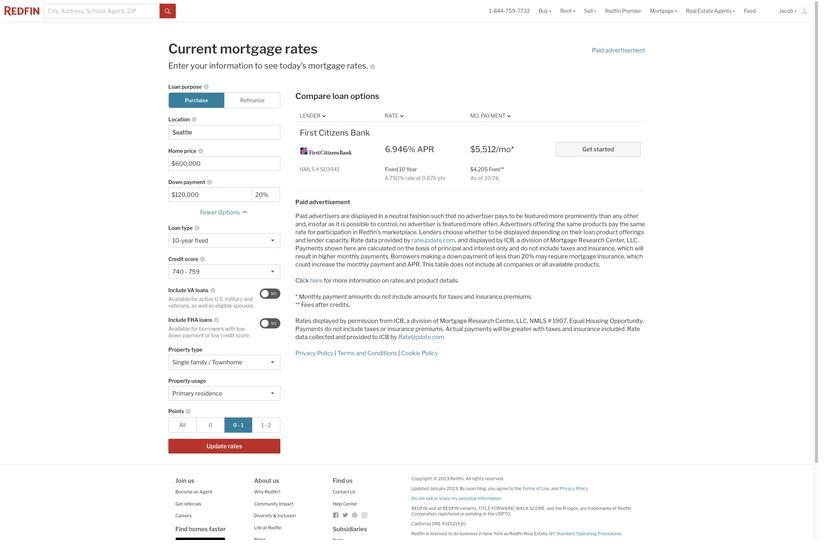 Task type: vqa. For each thing, say whether or not it's contained in the screenshot.
'other'
yes



Task type: locate. For each thing, give the bounding box(es) containing it.
0 vertical spatial insurance,
[[588, 245, 616, 252]]

premiums. up rateupdate.com link
[[416, 326, 445, 333]]

2 vertical spatial paid
[[296, 213, 308, 220]]

1 1 from the left
[[241, 423, 244, 429]]

0 vertical spatial #
[[316, 166, 319, 173]]

choose
[[443, 229, 463, 236]]

1 vertical spatial %
[[400, 175, 405, 181]]

/
[[209, 360, 211, 367]]

0 vertical spatial type
[[182, 225, 193, 231]]

companies
[[504, 262, 534, 269]]

are up possible
[[341, 213, 350, 220]]

shown
[[325, 245, 343, 252]]

0 vertical spatial information
[[209, 61, 253, 71]]

1 horizontal spatial with
[[533, 326, 545, 333]]

submit search image
[[165, 8, 171, 14]]

▾ right the sell
[[594, 8, 597, 14]]

more up the whether
[[467, 221, 482, 228]]

0 horizontal spatial us
[[188, 478, 194, 485]]

1 vertical spatial more
[[467, 221, 482, 228]]

payments inside , and displayed by icb, a division of mortgage research center, llc. payments shown here are calculated on the basis of principal and interest only and do not include taxes and insurance, which will result in higher monthly payments. borrowers making a down payment of less than 20% may require mortgage insurance, which could increase the monthly payment and apr. this table does not include all companies or all available products.
[[296, 245, 324, 252]]

include inside rates displayed by permission from icb, a division of mortgage research center, llc, nmls # 1907, equal housing opportunity. payments do not include taxes or insurance premiums. actual payments will be greater with taxes and insurance included. rate data collected and provided to icb by
[[344, 326, 363, 333]]

rates down borrowers
[[390, 278, 404, 285]]

premier
[[623, 8, 642, 14]]

life at redfin
[[254, 526, 282, 531]]

homes
[[189, 527, 208, 534]]

0 vertical spatial icb,
[[505, 237, 516, 244]]

type for family
[[192, 347, 203, 353]]

2 ▾ from the left
[[573, 8, 576, 14]]

payment inside * monthly payment amounts do not include amounts for taxes and insurance premiums. ** fees after credits.
[[323, 294, 347, 301]]

1 vertical spatial terms
[[523, 487, 536, 492]]

option group containing all
[[168, 418, 281, 434]]

rateupdate.com link
[[399, 334, 445, 341]]

1 horizontal spatial privacy policy link
[[560, 487, 588, 492]]

a inside paid advertisers are displayed in a neutral fashion such that no advertiser pays to be featured more prominently than any other and, insofar as it is possible to control, no advertiser is featured more often. advertisers offering the same products pay the same rate for participation in redfin's marketplace. lenders choose whether to be displayed depending on their loan product offerings and lender capacity. rate data provided by
[[385, 213, 388, 220]]

on up borrowers
[[397, 245, 404, 252]]

not down click here for more information on rates and product details.
[[382, 294, 391, 301]]

- inside option
[[265, 423, 267, 429]]

rate down opportunity.
[[628, 326, 641, 333]]

2 with from the left
[[533, 326, 545, 333]]

0 horizontal spatial research
[[469, 318, 494, 325]]

▾ right rent
[[573, 8, 576, 14]]

1 vertical spatial option group
[[168, 418, 281, 434]]

real inside dropdown button
[[687, 8, 697, 14]]

include
[[168, 288, 186, 294], [168, 317, 186, 324]]

1 vertical spatial all
[[466, 477, 471, 482]]

do inside , and displayed by icb, a division of mortgage research center, llc. payments shown here are calculated on the basis of principal and interest only and do not include taxes and insurance, which will result in higher monthly payments. borrowers making a down payment of less than 20% may require mortgage insurance, which could increase the monthly payment and apr. this table does not include all companies or all available products.
[[521, 245, 528, 252]]

option group for points
[[168, 418, 281, 434]]

rate inside fixed 10 year 6.750 % rate at 0.876 pts
[[406, 175, 415, 181]]

real estate agents ▾
[[687, 8, 736, 14]]

not up 'collected' on the bottom left of page
[[333, 326, 342, 333]]

option group containing purchase
[[168, 93, 281, 108]]

0 inside option
[[209, 423, 212, 429]]

mortgage right premier
[[651, 8, 674, 14]]

mortgage inside , and displayed by icb, a division of mortgage research center, llc. payments shown here are calculated on the basis of principal and interest only and do not include taxes and insurance, which will result in higher monthly payments. borrowers making a down payment of less than 20% may require mortgage insurance, which could increase the monthly payment and apr. this table does not include all companies or all available products.
[[551, 237, 578, 244]]

provided down permission at the left bottom
[[347, 334, 371, 341]]

to inside rates displayed by permission from icb, a division of mortgage research center, llc, nmls # 1907, equal housing opportunity. payments do not include taxes or insurance premiums. actual payments will be greater with taxes and insurance included. rate data collected and provided to icb by
[[373, 334, 378, 341]]

displayed inside rates displayed by permission from icb, a division of mortgage research center, llc, nmls # 1907, equal housing opportunity. payments do not include taxes or insurance premiums. actual payments will be greater with taxes and insurance included. rate data collected and provided to icb by
[[313, 318, 339, 325]]

0 vertical spatial premiums.
[[504, 294, 533, 301]]

same up their
[[567, 221, 582, 228]]

product inside paid advertisers are displayed in a neutral fashion such that no advertiser pays to be featured more prominently than any other and, insofar as it is possible to control, no advertiser is featured more often. advertisers offering the same products pay the same rate for participation in redfin's marketplace. lenders choose whether to be displayed depending on their loan product offerings and lender capacity. rate data provided by
[[597, 229, 618, 236]]

us
[[188, 478, 194, 485], [273, 478, 279, 485], [346, 478, 353, 485]]

▾ for buy ▾
[[550, 8, 552, 14]]

for inside available for borrowers with low down payment or low credit score
[[191, 326, 198, 332]]

capacity.
[[326, 237, 350, 244]]

. down agree
[[502, 497, 503, 502]]

january
[[430, 487, 446, 492]]

include down the veterans,
[[168, 317, 186, 324]]

by inside , and displayed by icb, a division of mortgage research center, llc. payments shown here are calculated on the basis of principal and interest only and do not include taxes and insurance, which will result in higher monthly payments. borrowers making a down payment of less than 20% may require mortgage insurance, which could increase the monthly payment and apr. this table does not include all companies or all available products.
[[497, 237, 503, 244]]

prominently
[[565, 213, 598, 220]]

include for include fha loans
[[168, 317, 186, 324]]

Down payment text field
[[256, 192, 277, 199]]

0 horizontal spatial center,
[[496, 318, 515, 325]]

us for about us
[[273, 478, 279, 485]]

at right life
[[263, 526, 267, 531]]

1 same from the left
[[567, 221, 582, 228]]

% down 10 at the top
[[400, 175, 405, 181]]

current mortgage rates
[[168, 41, 318, 57]]

0 horizontal spatial more
[[333, 278, 348, 285]]

1907,
[[553, 318, 569, 325]]

1 horizontal spatial mortgage
[[308, 61, 346, 71]]

find
[[333, 478, 345, 485], [176, 527, 188, 534]]

be inside rates displayed by permission from icb, a division of mortgage research center, llc, nmls # 1907, equal housing opportunity. payments do not include taxes or insurance premiums. actual payments will be greater with taxes and insurance included. rate data collected and provided to icb by
[[504, 326, 511, 333]]

1 vertical spatial division
[[411, 318, 432, 325]]

find up contact
[[333, 478, 345, 485]]

type for year
[[182, 225, 193, 231]]

1 us from the left
[[188, 478, 194, 485]]

center, down pay
[[606, 237, 626, 244]]

1 horizontal spatial advertiser
[[466, 213, 494, 220]]

privacy up the r
[[560, 487, 575, 492]]

us up us
[[346, 478, 353, 485]]

1 horizontal spatial down
[[447, 253, 462, 260]]

1 vertical spatial icb,
[[394, 318, 405, 325]]

california dre #01521930
[[412, 522, 466, 527]]

0 horizontal spatial terms
[[338, 350, 355, 357]]

property type element
[[168, 343, 277, 356]]

$4,205
[[471, 166, 488, 173]]

jacob
[[780, 8, 794, 14]]

mortgage inside rates displayed by permission from icb, a division of mortgage research center, llc, nmls # 1907, equal housing opportunity. payments do not include taxes or insurance premiums. actual payments will be greater with taxes and insurance included. rate data collected and provided to icb by
[[440, 318, 467, 325]]

0 vertical spatial find
[[333, 478, 345, 485]]

1 horizontal spatial |
[[399, 350, 400, 357]]

|
[[335, 350, 337, 357], [399, 350, 400, 357]]

details.
[[440, 278, 459, 285]]

0 horizontal spatial %
[[400, 175, 405, 181]]

rate inside button
[[385, 113, 399, 119]]

2 vertical spatial mortgage
[[440, 318, 467, 325]]

information down you
[[478, 497, 502, 502]]

1 horizontal spatial mortgage
[[551, 237, 578, 244]]

center, inside , and displayed by icb, a division of mortgage research center, llc. payments shown here are calculated on the basis of principal and interest only and do not include taxes and insurance, which will result in higher monthly payments. borrowers making a down payment of less than 20% may require mortgage insurance, which could increase the monthly payment and apr. this table does not include all companies or all available products.
[[606, 237, 626, 244]]

1 vertical spatial available
[[168, 326, 190, 332]]

nmls inside rates displayed by permission from icb, a division of mortgage research center, llc, nmls # 1907, equal housing opportunity. payments do not include taxes or insurance premiums. actual payments will be greater with taxes and insurance included. rate data collected and provided to icb by
[[530, 318, 547, 325]]

a up table
[[443, 253, 446, 260]]

privacy
[[296, 350, 316, 357], [560, 487, 575, 492]]

- for 740
[[185, 269, 187, 276]]

2 payments from the top
[[296, 326, 324, 333]]

option group
[[168, 93, 281, 108], [168, 418, 281, 434]]

redfin pinterest image
[[352, 513, 358, 519]]

2 available from the top
[[168, 326, 190, 332]]

do
[[412, 497, 418, 502]]

down
[[168, 179, 183, 186]]

buy ▾ button
[[535, 0, 556, 22]]

not inside rates displayed by permission from icb, a division of mortgage research center, llc, nmls # 1907, equal housing opportunity. payments do not include taxes or insurance premiums. actual payments will be greater with taxes and insurance included. rate data collected and provided to icb by
[[333, 326, 342, 333]]

real estate agents ▾ button
[[682, 0, 740, 22]]

% left the apr
[[408, 145, 416, 154]]

0 horizontal spatial ,
[[455, 237, 457, 244]]

of inside rates displayed by permission from icb, a division of mortgage research center, llc, nmls # 1907, equal housing opportunity. payments do not include taxes or insurance premiums. actual payments will be greater with taxes and insurance included. rate data collected and provided to icb by
[[433, 318, 439, 325]]

privacy policy | terms and conditions | cookie policy
[[296, 350, 438, 357]]

for down va
[[191, 296, 198, 303]]

0 vertical spatial no
[[458, 213, 465, 220]]

| left terms and conditions link
[[335, 350, 337, 357]]

insurance down the from
[[388, 326, 415, 333]]

all left rights
[[466, 477, 471, 482]]

well
[[198, 303, 208, 309]]

0 vertical spatial score
[[185, 256, 198, 263]]

available inside available for borrowers with low down payment or low credit score
[[168, 326, 190, 332]]

1 horizontal spatial here
[[344, 245, 357, 252]]

2 vertical spatial information
[[478, 497, 502, 502]]

product down this
[[417, 278, 439, 285]]

1 horizontal spatial all
[[497, 262, 503, 269]]

0 - 1 radio
[[224, 418, 253, 434]]

veterans,
[[168, 303, 191, 309]]

$4,205 fees** as of: 10/26
[[471, 166, 505, 181]]

2 include from the top
[[168, 317, 186, 324]]

us for find us
[[346, 478, 353, 485]]

6 ▾ from the left
[[795, 8, 797, 14]]

update rates button
[[168, 440, 281, 454]]

1 horizontal spatial data
[[365, 237, 377, 244]]

available for payment
[[168, 326, 190, 332]]

today's
[[280, 61, 307, 71]]

2 loan from the top
[[168, 225, 181, 231]]

rate down the redfin's
[[351, 237, 364, 244]]

0 horizontal spatial icb,
[[394, 318, 405, 325]]

insurance down equal
[[574, 326, 601, 333]]

find for find us
[[333, 478, 345, 485]]

personal
[[459, 497, 477, 502]]

lender
[[300, 113, 321, 119]]

in right result
[[313, 253, 317, 260]]

, and displayed by icb, a division of mortgage research center, llc. payments shown here are calculated on the basis of principal and interest only and do not include taxes and insurance, which will result in higher monthly payments. borrowers making a down payment of less than 20% may require mortgage insurance, which could increase the monthly payment and apr. this table does not include all companies or all available products.
[[296, 237, 644, 269]]

premiums. inside rates displayed by permission from icb, a division of mortgage research center, llc, nmls # 1907, equal housing opportunity. payments do not include taxes or insurance premiums. actual payments will be greater with taxes and insurance included. rate data collected and provided to icb by
[[416, 326, 445, 333]]

all down share at the right bottom
[[437, 507, 442, 512]]

careers
[[176, 514, 192, 519]]

1 vertical spatial provided
[[347, 334, 371, 341]]

0 horizontal spatial real
[[524, 532, 533, 537]]

3 us from the left
[[346, 478, 353, 485]]

redfin premier
[[606, 8, 642, 14]]

by
[[404, 237, 411, 244], [497, 237, 503, 244], [340, 318, 347, 325], [391, 334, 397, 341]]

do
[[521, 245, 528, 252], [374, 294, 381, 301], [325, 326, 332, 333], [454, 532, 459, 537]]

2 amounts from the left
[[414, 294, 438, 301]]

more down 'increase'
[[333, 278, 348, 285]]

0 vertical spatial loans
[[196, 288, 209, 294]]

0 horizontal spatial division
[[411, 318, 432, 325]]

all inside redfin and all redfin variants, title forward, walk score, and the r logos, are trademarks of redfin corporation, registered or pending in the uspto.
[[437, 507, 442, 512]]

taxes
[[561, 245, 576, 252], [448, 294, 463, 301], [365, 326, 380, 333], [546, 326, 561, 333]]

0 horizontal spatial provided
[[347, 334, 371, 341]]

provided inside rates displayed by permission from icb, a division of mortgage research center, llc, nmls # 1907, equal housing opportunity. payments do not include taxes or insurance premiums. actual payments will be greater with taxes and insurance included. rate data collected and provided to icb by
[[347, 334, 371, 341]]

current
[[168, 41, 217, 57]]

1 vertical spatial research
[[469, 318, 494, 325]]

2 vertical spatial rates
[[228, 444, 242, 451]]

*
[[296, 294, 298, 301]]

1 horizontal spatial nmls
[[530, 318, 547, 325]]

terms left conditions
[[338, 350, 355, 357]]

2 1 from the left
[[262, 423, 264, 429]]

1 horizontal spatial amounts
[[414, 294, 438, 301]]

any
[[613, 213, 623, 220]]

in up control,
[[379, 213, 383, 220]]

redfin instagram image
[[362, 513, 368, 519]]

as left it
[[329, 221, 335, 228]]

2
[[268, 423, 271, 429]]

0 horizontal spatial at
[[263, 526, 267, 531]]

available inside available for active u.s. military and veterans, as well as eligible spouses
[[168, 296, 190, 303]]

1 loan from the top
[[168, 84, 181, 90]]

your
[[191, 61, 208, 71]]

get inside get started button
[[583, 146, 593, 153]]

2 0 from the left
[[233, 423, 237, 429]]

research
[[579, 237, 605, 244], [469, 318, 494, 325]]

privacy policy link down 'collected' on the bottom left of page
[[296, 350, 334, 357]]

0 inside option
[[233, 423, 237, 429]]

than inside , and displayed by icb, a division of mortgage research center, llc. payments shown here are calculated on the basis of principal and interest only and do not include taxes and insurance, which will result in higher monthly payments. borrowers making a down payment of less than 20% may require mortgage insurance, which could increase the monthly payment and apr. this table does not include all companies or all available products.
[[508, 253, 521, 260]]

advertiser down fashion
[[408, 221, 436, 228]]

2 horizontal spatial us
[[346, 478, 353, 485]]

0 horizontal spatial premiums.
[[416, 326, 445, 333]]

2 horizontal spatial -
[[265, 423, 267, 429]]

the up borrowers
[[406, 245, 415, 252]]

1 vertical spatial .
[[502, 497, 503, 502]]

0 vertical spatial nmls
[[300, 166, 315, 173]]

and up spouses
[[244, 296, 253, 303]]

- for 1
[[265, 423, 267, 429]]

1 horizontal spatial us
[[273, 478, 279, 485]]

no up marketplace.
[[400, 221, 407, 228]]

community
[[254, 502, 278, 507]]

payment down interest at the right of page
[[464, 253, 488, 260]]

1 payments from the top
[[296, 245, 324, 252]]

# left 503941
[[316, 166, 319, 173]]

1 vertical spatial type
[[192, 347, 203, 353]]

available down "include fha loans"
[[168, 326, 190, 332]]

depending
[[531, 229, 560, 236]]

redfin down "do"
[[412, 507, 428, 512]]

1 property from the top
[[168, 347, 190, 353]]

1 vertical spatial will
[[493, 326, 502, 333]]

payments inside rates displayed by permission from icb, a division of mortgage research center, llc, nmls # 1907, equal housing opportunity. payments do not include taxes or insurance premiums. actual payments will be greater with taxes and insurance included. rate data collected and provided to icb by
[[296, 326, 324, 333]]

rate inside rates displayed by permission from icb, a division of mortgage research center, llc, nmls # 1907, equal housing opportunity. payments do not include taxes or insurance premiums. actual payments will be greater with taxes and insurance included. rate data collected and provided to icb by
[[628, 326, 641, 333]]

0 horizontal spatial get
[[176, 502, 183, 507]]

1 inside 1 - 2 option
[[262, 423, 264, 429]]

2 us from the left
[[273, 478, 279, 485]]

2 option group from the top
[[168, 418, 281, 434]]

Down payment text field
[[172, 192, 249, 199]]

0 vertical spatial down
[[447, 253, 462, 260]]

refinance
[[240, 97, 265, 104]]

participation
[[317, 229, 352, 236]]

credit
[[168, 256, 184, 263]]

join
[[176, 478, 187, 485]]

featured up choose
[[443, 221, 466, 228]]

loan
[[333, 92, 349, 101], [584, 229, 596, 236]]

be up advertisers at the top of the page
[[516, 213, 523, 220]]

and inside * monthly payment amounts do not include amounts for taxes and insurance premiums. ** fees after credits.
[[464, 294, 475, 301]]

2 horizontal spatial mortgage
[[570, 253, 597, 260]]

down payment
[[168, 179, 205, 186]]

all down may
[[542, 262, 548, 269]]

redfin left premier
[[606, 8, 621, 14]]

why redfin? button
[[254, 490, 281, 496]]

payments
[[296, 245, 324, 252], [296, 326, 324, 333]]

740 - 759
[[173, 269, 200, 276]]

download the redfin app on the apple app store image
[[176, 538, 226, 541]]

are inside redfin and all redfin variants, title forward, walk score, and the r logos, are trademarks of redfin corporation, registered or pending in the uspto.
[[581, 507, 587, 512]]

loan inside paid advertisers are displayed in a neutral fashion such that no advertiser pays to be featured more prominently than any other and, insofar as it is possible to control, no advertiser is featured more often. advertisers offering the same products pay the same rate for participation in redfin's marketplace. lenders choose whether to be displayed depending on their loan product offerings and lender capacity. rate data provided by
[[584, 229, 596, 236]]

down up property type on the bottom of page
[[168, 333, 182, 339]]

1 option group from the top
[[168, 93, 281, 108]]

0 horizontal spatial are
[[341, 213, 350, 220]]

low down spouses
[[237, 326, 245, 332]]

include inside * monthly payment amounts do not include amounts for taxes and insurance premiums. ** fees after credits.
[[393, 294, 412, 301]]

or down borrowers
[[205, 333, 210, 339]]

1 vertical spatial score
[[236, 333, 249, 339]]

r
[[563, 507, 567, 512]]

monthly down payments. on the top
[[347, 262, 369, 269]]

is right it
[[341, 221, 345, 228]]

residence
[[195, 391, 222, 398]]

licensed
[[430, 532, 448, 537]]

0 horizontal spatial mortgage
[[220, 41, 282, 57]]

available for veterans,
[[168, 296, 190, 303]]

, inside , and displayed by icb, a division of mortgage research center, llc. payments shown here are calculated on the basis of principal and interest only and do not include taxes and insurance, which will result in higher monthly payments. borrowers making a down payment of less than 20% may require mortgage insurance, which could increase the monthly payment and apr. this table does not include all companies or all available products.
[[455, 237, 457, 244]]

1 vertical spatial mortgage
[[308, 61, 346, 71]]

in
[[379, 213, 383, 220], [353, 229, 358, 236], [313, 253, 317, 260], [483, 512, 487, 518], [479, 532, 483, 537]]

rates inside button
[[228, 444, 242, 451]]

4 ▾ from the left
[[675, 8, 678, 14]]

1 horizontal spatial will
[[635, 245, 644, 252]]

1 - 2 radio
[[252, 418, 281, 434]]

such
[[431, 213, 444, 220]]

2 horizontal spatial be
[[516, 213, 523, 220]]

1 horizontal spatial 1
[[262, 423, 264, 429]]

mortgage inside dropdown button
[[651, 8, 674, 14]]

1 with from the left
[[225, 326, 235, 332]]

paid advertisers are displayed in a neutral fashion such that no advertiser pays to be featured more prominently than any other and, insofar as it is possible to control, no advertiser is featured more often. advertisers offering the same products pay the same rate for participation in redfin's marketplace. lenders choose whether to be displayed depending on their loan product offerings and lender capacity. rate data provided by
[[296, 213, 646, 244]]

premiums. inside * monthly payment amounts do not include amounts for taxes and insurance premiums. ** fees after credits.
[[504, 294, 533, 301]]

property usage element
[[168, 374, 277, 387]]

0 vertical spatial than
[[599, 213, 612, 220]]

2 horizontal spatial rates
[[390, 278, 404, 285]]

rate up 6.946
[[385, 113, 399, 119]]

often.
[[483, 221, 499, 228]]

division inside rates displayed by permission from icb, a division of mortgage research center, llc, nmls # 1907, equal housing opportunity. payments do not include taxes or insurance premiums. actual payments will be greater with taxes and insurance included. rate data collected and provided to icb by
[[411, 318, 432, 325]]

0 vertical spatial get
[[583, 146, 593, 153]]

and up "products."
[[577, 245, 587, 252]]

data inside paid advertisers are displayed in a neutral fashion such that no advertiser pays to be featured more prominently than any other and, insofar as it is possible to control, no advertiser is featured more often. advertisers offering the same products pay the same rate for participation in redfin's marketplace. lenders choose whether to be displayed depending on their loan product offerings and lender capacity. rate data provided by
[[365, 237, 377, 244]]

than up companies
[[508, 253, 521, 260]]

be down often.
[[496, 229, 503, 236]]

mo. payment
[[471, 113, 506, 119]]

score right "credit" on the bottom
[[236, 333, 249, 339]]

displayed inside , and displayed by icb, a division of mortgage research center, llc. payments shown here are calculated on the basis of principal and interest only and do not include taxes and insurance, which will result in higher monthly payments. borrowers making a down payment of less than 20% may require mortgage insurance, which could increase the monthly payment and apr. this table does not include all companies or all available products.
[[469, 237, 495, 244]]

1 left 1 - 2 option
[[241, 423, 244, 429]]

payment
[[184, 179, 205, 186], [464, 253, 488, 260], [371, 262, 395, 269], [323, 294, 347, 301], [183, 333, 204, 339]]

will inside , and displayed by icb, a division of mortgage research center, llc. payments shown here are calculated on the basis of principal and interest only and do not include taxes and insurance, which will result in higher monthly payments. borrowers making a down payment of less than 20% may require mortgage insurance, which could increase the monthly payment and apr. this table does not include all companies or all available products.
[[635, 245, 644, 252]]

displayed up interest at the right of page
[[469, 237, 495, 244]]

get up careers button
[[176, 502, 183, 507]]

research inside , and displayed by icb, a division of mortgage research center, llc. payments shown here are calculated on the basis of principal and interest only and do not include taxes and insurance, which will result in higher monthly payments. borrowers making a down payment of less than 20% may require mortgage insurance, which could increase the monthly payment and apr. this table does not include all companies or all available products.
[[579, 237, 605, 244]]

and down apr. at the top of the page
[[406, 278, 416, 285]]

- inside option
[[238, 423, 240, 429]]

to up the redfin's
[[371, 221, 376, 228]]

1 vertical spatial advertiser
[[408, 221, 436, 228]]

llc,
[[517, 318, 529, 325]]

than inside paid advertisers are displayed in a neutral fashion such that no advertiser pays to be featured more prominently than any other and, insofar as it is possible to control, no advertiser is featured more often. advertisers offering the same products pay the same rate for participation in redfin's marketplace. lenders choose whether to be displayed depending on their loan product offerings and lender capacity. rate data provided by
[[599, 213, 612, 220]]

0 vertical spatial here
[[344, 245, 357, 252]]

real left estate.
[[524, 532, 533, 537]]

nmls right llc,
[[530, 318, 547, 325]]

get for get started
[[583, 146, 593, 153]]

1 vertical spatial find
[[176, 527, 188, 534]]

1 vertical spatial nmls
[[530, 318, 547, 325]]

rates up "today's"
[[285, 41, 318, 57]]

loan for loan purpose
[[168, 84, 181, 90]]

feed button
[[740, 0, 775, 22]]

us for join us
[[188, 478, 194, 485]]

1 0 from the left
[[209, 423, 212, 429]]

on left their
[[562, 229, 569, 236]]

product
[[597, 229, 618, 236], [417, 278, 439, 285]]

inclusion
[[278, 514, 296, 519]]

here inside , and displayed by icb, a division of mortgage research center, llc. payments shown here are calculated on the basis of principal and interest only and do not include taxes and insurance, which will result in higher monthly payments. borrowers making a down payment of less than 20% may require mortgage insurance, which could increase the monthly payment and apr. this table does not include all companies or all available products.
[[344, 245, 357, 252]]

feed
[[745, 8, 756, 14]]

and up rates displayed by permission from icb, a division of mortgage research center, llc, nmls # 1907, equal housing opportunity. payments do not include taxes or insurance premiums. actual payments will be greater with taxes and insurance included. rate data collected and provided to icb by at bottom
[[464, 294, 475, 301]]

0 vertical spatial research
[[579, 237, 605, 244]]

City, Address, School, Agent, ZIP search field
[[44, 4, 160, 18]]

compare
[[296, 92, 331, 101]]

▾ for jacob ▾
[[795, 8, 797, 14]]

here link
[[310, 278, 323, 285]]

displayed
[[351, 213, 377, 220], [504, 229, 530, 236], [469, 237, 495, 244], [313, 318, 339, 325]]

why redfin?
[[254, 490, 281, 496]]

for up the lender
[[308, 229, 316, 236]]

product down pay
[[597, 229, 618, 236]]

are up payments. on the top
[[358, 245, 367, 252]]

property for primary residence
[[168, 378, 190, 385]]

1 available from the top
[[168, 296, 190, 303]]

1 include from the top
[[168, 288, 186, 294]]

down inside available for borrowers with low down payment or low credit score
[[168, 333, 182, 339]]

taxes inside * monthly payment amounts do not include amounts for taxes and insurance premiums. ** fees after credits.
[[448, 294, 463, 301]]

do inside rates displayed by permission from icb, a division of mortgage research center, llc, nmls # 1907, equal housing opportunity. payments do not include taxes or insurance premiums. actual payments will be greater with taxes and insurance included. rate data collected and provided to icb by
[[325, 326, 332, 333]]

down
[[447, 253, 462, 260], [168, 333, 182, 339]]

rates right the update
[[228, 444, 242, 451]]

.
[[588, 487, 589, 492], [502, 497, 503, 502]]

for
[[308, 229, 316, 236], [324, 278, 332, 285], [439, 294, 447, 301], [191, 296, 198, 303], [191, 326, 198, 332]]

3 ▾ from the left
[[594, 8, 597, 14]]

down up does
[[447, 253, 462, 260]]

2 property from the top
[[168, 378, 190, 385]]

redfin premier button
[[601, 0, 646, 22]]

2 | from the left
[[399, 350, 400, 357]]

1 vertical spatial rates
[[390, 278, 404, 285]]

type up year
[[182, 225, 193, 231]]

1 horizontal spatial get
[[583, 146, 593, 153]]

townhome
[[212, 360, 242, 367]]

icb, up only
[[505, 237, 516, 244]]

policy down rateupdate.com
[[422, 350, 438, 357]]

a down advertisers at the top of the page
[[517, 237, 520, 244]]

1 ▾ from the left
[[550, 8, 552, 14]]

lender button
[[300, 112, 327, 120]]

logos,
[[567, 507, 580, 512]]

1 horizontal spatial provided
[[379, 237, 403, 244]]

0 horizontal spatial down
[[168, 333, 182, 339]]

or inside rates displayed by permission from icb, a division of mortgage research center, llc, nmls # 1907, equal housing opportunity. payments do not include taxes or insurance premiums. actual payments will be greater with taxes and insurance included. rate data collected and provided to icb by
[[381, 326, 387, 333]]

us up redfin? in the left bottom of the page
[[273, 478, 279, 485]]

loan left options
[[333, 92, 349, 101]]

rates
[[285, 41, 318, 57], [390, 278, 404, 285], [228, 444, 242, 451]]

0 radio
[[196, 418, 225, 434]]

icb, right the from
[[394, 318, 405, 325]]

information down 'current mortgage rates'
[[209, 61, 253, 71]]

icb, inside rates displayed by permission from icb, a division of mortgage research center, llc, nmls # 1907, equal housing opportunity. payments do not include taxes or insurance premiums. actual payments will be greater with taxes and insurance included. rate data collected and provided to icb by
[[394, 318, 405, 325]]

paid inside button
[[592, 47, 605, 54]]

are inside paid advertisers are displayed in a neutral fashion such that no advertiser pays to be featured more prominently than any other and, insofar as it is possible to control, no advertiser is featured more often. advertisers offering the same products pay the same rate for participation in redfin's marketplace. lenders choose whether to be displayed depending on their loan product offerings and lender capacity. rate data provided by
[[341, 213, 350, 220]]

taxes down permission at the left bottom
[[365, 326, 380, 333]]

0 vertical spatial .
[[588, 487, 589, 492]]

1 left 2
[[262, 423, 264, 429]]

1 horizontal spatial insurance
[[476, 294, 503, 301]]

be
[[516, 213, 523, 220], [496, 229, 503, 236], [504, 326, 511, 333]]

and right only
[[510, 245, 520, 252]]

0 horizontal spatial information
[[209, 61, 253, 71]]

by
[[460, 487, 465, 492]]

data down the redfin's
[[365, 237, 377, 244]]

policy
[[317, 350, 334, 357], [422, 350, 438, 357], [576, 487, 588, 492]]

$5,512 /mo*
[[471, 145, 514, 154]]

1 horizontal spatial privacy
[[560, 487, 575, 492]]

is
[[341, 221, 345, 228], [437, 221, 441, 228], [426, 532, 430, 537]]



Task type: describe. For each thing, give the bounding box(es) containing it.
not up 20%
[[529, 245, 539, 252]]

and right score, at the right of page
[[547, 507, 555, 512]]

and,
[[296, 221, 307, 228]]

registered
[[438, 512, 460, 518]]

not inside * monthly payment amounts do not include amounts for taxes and insurance premiums. ** fees after credits.
[[382, 294, 391, 301]]

at inside fixed 10 year 6.750 % rate at 0.876 pts
[[416, 175, 421, 181]]

by inside paid advertisers are displayed in a neutral fashion such that no advertiser pays to be featured more prominently than any other and, insofar as it is possible to control, no advertiser is featured more often. advertisers offering the same products pay the same rate for participation in redfin's marketplace. lenders choose whether to be displayed depending on their loan product offerings and lender capacity. rate data provided by
[[404, 237, 411, 244]]

0 horizontal spatial #
[[316, 166, 319, 173]]

mortgage inside , and displayed by icb, a division of mortgage research center, llc. payments shown here are calculated on the basis of principal and interest only and do not include taxes and insurance, which will result in higher monthly payments. borrowers making a down payment of less than 20% may require mortgage insurance, which could increase the monthly payment and apr. this table does not include all companies or all available products.
[[570, 253, 597, 260]]

and inside paid advertisers are displayed in a neutral fashion such that no advertiser pays to be featured more prominently than any other and, insofar as it is possible to control, no advertiser is featured more often. advertisers offering the same products pay the same rate for participation in redfin's marketplace. lenders choose whether to be displayed depending on their loan product offerings and lender capacity. rate data provided by
[[296, 237, 306, 244]]

use
[[542, 487, 550, 492]]

redfin inside redfin and all redfin variants, title forward, walk score, and the r logos, are trademarks of redfin corporation, registered or pending in the uspto.
[[618, 507, 632, 512]]

all inside option
[[180, 423, 186, 429]]

walk
[[516, 507, 529, 512]]

1 horizontal spatial no
[[458, 213, 465, 220]]

0 horizontal spatial insurance
[[388, 326, 415, 333]]

and down sell
[[429, 507, 437, 512]]

1 inside the "0 - 1" option
[[241, 423, 244, 429]]

increase
[[312, 262, 335, 269]]

0 horizontal spatial on
[[382, 278, 389, 285]]

help
[[333, 502, 342, 507]]

loan for loan type
[[168, 225, 181, 231]]

fewer
[[200, 209, 217, 216]]

as right the "york"
[[504, 532, 509, 537]]

center, inside rates displayed by permission from icb, a division of mortgage research center, llc, nmls # 1907, equal housing opportunity. payments do not include taxes or insurance premiums. actual payments will be greater with taxes and insurance included. rate data collected and provided to icb by
[[496, 318, 515, 325]]

displayed up possible
[[351, 213, 377, 220]]

1 horizontal spatial %
[[408, 145, 416, 154]]

center
[[343, 502, 358, 507]]

update
[[207, 444, 227, 451]]

by right icb
[[391, 334, 397, 341]]

Purchase radio
[[168, 93, 225, 108]]

the down any
[[620, 221, 629, 228]]

fashion
[[410, 213, 430, 220]]

loans for include va loans
[[196, 288, 209, 294]]

the right agree
[[515, 487, 522, 492]]

taxes down 1907,
[[546, 326, 561, 333]]

of down depending
[[544, 237, 549, 244]]

payments
[[465, 326, 492, 333]]

payment right down on the top
[[184, 179, 205, 186]]

0 vertical spatial terms
[[338, 350, 355, 357]]

2 horizontal spatial insurance
[[574, 326, 601, 333]]

redfin is licensed to do business in new york as redfin real estate. ny standard operating procedures
[[412, 532, 622, 537]]

as down active
[[209, 303, 214, 309]]

life
[[254, 526, 262, 531]]

1 | from the left
[[335, 350, 337, 357]]

making
[[421, 253, 441, 260]]

0 vertical spatial which
[[618, 245, 634, 252]]

primary residence
[[173, 391, 222, 398]]

1 horizontal spatial low
[[237, 326, 245, 332]]

york
[[494, 532, 503, 537]]

not right "do"
[[418, 497, 425, 502]]

year
[[182, 238, 194, 245]]

0 vertical spatial more
[[549, 213, 564, 220]]

of:
[[478, 175, 484, 181]]

to down often.
[[489, 229, 494, 236]]

this
[[423, 262, 434, 269]]

paid advertisement button
[[592, 46, 646, 55]]

compare loan options
[[296, 92, 380, 101]]

the left the r
[[556, 507, 563, 512]]

loans for include fha loans
[[199, 317, 212, 324]]

1 vertical spatial privacy policy link
[[560, 487, 588, 492]]

provided inside paid advertisers are displayed in a neutral fashion such that no advertiser pays to be featured more prominently than any other and, insofar as it is possible to control, no advertiser is featured more often. advertisers offering the same products pay the same rate for participation in redfin's marketplace. lenders choose whether to be displayed depending on their loan product offerings and lender capacity. rate data provided by
[[379, 237, 403, 244]]

2 horizontal spatial all
[[542, 262, 548, 269]]

5 ▾ from the left
[[733, 8, 736, 14]]

insurance inside * monthly payment amounts do not include amounts for taxes and insurance premiums. ** fees after credits.
[[476, 294, 503, 301]]

included.
[[602, 326, 626, 333]]

or right sell
[[434, 497, 438, 502]]

1 vertical spatial insurance,
[[598, 253, 626, 260]]

buy
[[539, 8, 548, 14]]

0 for 0
[[209, 423, 212, 429]]

primary
[[173, 391, 194, 398]]

and right 'collected' on the bottom left of page
[[336, 334, 346, 341]]

6.946
[[385, 145, 408, 154]]

or inside redfin and all redfin variants, title forward, walk score, and the r logos, are trademarks of redfin corporation, registered or pending in the uspto.
[[460, 512, 465, 518]]

do not sell or share my personal information .
[[412, 497, 503, 502]]

on inside paid advertisers are displayed in a neutral fashion such that no advertiser pays to be featured more prominently than any other and, insofar as it is possible to control, no advertiser is featured more often. advertisers offering the same products pay the same rate for participation in redfin's marketplace. lenders choose whether to be displayed depending on their loan product offerings and lender capacity. rate data provided by
[[562, 229, 569, 236]]

2023
[[439, 477, 450, 482]]

data inside rates displayed by permission from icb, a division of mortgage research center, llc, nmls # 1907, equal housing opportunity. payments do not include taxes or insurance premiums. actual payments will be greater with taxes and insurance included. rate data collected and provided to icb by
[[296, 334, 308, 341]]

All radio
[[168, 418, 197, 434]]

1 vertical spatial paid advertisement
[[296, 199, 350, 206]]

down inside , and displayed by icb, a division of mortgage research center, llc. payments shown here are calculated on the basis of principal and interest only and do not include taxes and insurance, which will result in higher monthly payments. borrowers making a down payment of less than 20% may require mortgage insurance, which could increase the monthly payment and apr. this table does not include all companies or all available products.
[[447, 253, 462, 260]]

1 amounts from the left
[[348, 294, 373, 301]]

▾ for rent ▾
[[573, 8, 576, 14]]

options
[[351, 92, 380, 101]]

life at redfin button
[[254, 526, 282, 531]]

of down "rateupdate.com"
[[431, 245, 437, 252]]

icb, inside , and displayed by icb, a division of mortgage research center, llc. payments shown here are calculated on the basis of principal and interest only and do not include taxes and insurance, which will result in higher monthly payments. borrowers making a down payment of less than 20% may require mortgage insurance, which could increase the monthly payment and apr. this table does not include all companies or all available products.
[[505, 237, 516, 244]]

0 horizontal spatial be
[[496, 229, 503, 236]]

0 vertical spatial paid advertisement
[[592, 47, 646, 54]]

1 vertical spatial monthly
[[347, 262, 369, 269]]

division inside , and displayed by icb, a division of mortgage research center, llc. payments shown here are calculated on the basis of principal and interest only and do not include taxes and insurance, which will result in higher monthly payments. borrowers making a down payment of less than 20% may require mortgage insurance, which could increase the monthly payment and apr. this table does not include all companies or all available products.
[[522, 237, 543, 244]]

us
[[350, 490, 356, 496]]

do down #01521930
[[454, 532, 459, 537]]

759-
[[506, 8, 518, 14]]

1 redfin from the left
[[412, 507, 428, 512]]

research inside rates displayed by permission from icb, a division of mortgage research center, llc, nmls # 1907, equal housing opportunity. payments do not include taxes or insurance premiums. actual payments will be greater with taxes and insurance included. rate data collected and provided to icb by
[[469, 318, 494, 325]]

with inside available for borrowers with low down payment or low credit score
[[225, 326, 235, 332]]

of left less
[[489, 253, 495, 260]]

2 horizontal spatial policy
[[576, 487, 588, 492]]

sell
[[426, 497, 433, 502]]

by down credits.
[[340, 318, 347, 325]]

for inside paid advertisers are displayed in a neutral fashion such that no advertiser pays to be featured more prominently than any other and, insofar as it is possible to control, no advertiser is featured more often. advertisers offering the same products pay the same rate for participation in redfin's marketplace. lenders choose whether to be displayed depending on their loan product offerings and lender capacity. rate data provided by
[[308, 229, 316, 236]]

offering
[[534, 221, 555, 228]]

0 horizontal spatial score
[[185, 256, 198, 263]]

0 horizontal spatial low
[[211, 333, 220, 339]]

and left conditions
[[356, 350, 366, 357]]

in inside , and displayed by icb, a division of mortgage research center, llc. payments shown here are calculated on the basis of principal and interest only and do not include taxes and insurance, which will result in higher monthly payments. borrowers making a down payment of less than 20% may require mortgage insurance, which could increase the monthly payment and apr. this table does not include all companies or all available products.
[[313, 253, 317, 260]]

$5,512
[[471, 145, 496, 154]]

759
[[189, 269, 200, 276]]

1 vertical spatial featured
[[443, 221, 466, 228]]

llc.
[[627, 237, 639, 244]]

1 vertical spatial real
[[524, 532, 533, 537]]

property for single family / townhome
[[168, 347, 190, 353]]

points
[[168, 409, 184, 415]]

include for include va loans
[[168, 288, 186, 294]]

down payment element
[[252, 175, 277, 188]]

do inside * monthly payment amounts do not include amounts for taxes and insurance premiums. ** fees after credits.
[[374, 294, 381, 301]]

or inside available for borrowers with low down payment or low credit score
[[205, 333, 210, 339]]

pay
[[609, 221, 619, 228]]

Refinance radio
[[224, 93, 281, 108]]

include up may
[[540, 245, 560, 252]]

to down #01521930
[[448, 532, 453, 537]]

# inside rates displayed by permission from icb, a division of mortgage research center, llc, nmls # 1907, equal housing opportunity. payments do not include taxes or insurance premiums. actual payments will be greater with taxes and insurance included. rate data collected and provided to icb by
[[548, 318, 552, 325]]

1 vertical spatial which
[[627, 253, 643, 260]]

for inside available for active u.s. military and veterans, as well as eligible spouses
[[191, 296, 198, 303]]

sell ▾ button
[[585, 0, 597, 22]]

california
[[412, 522, 431, 527]]

family
[[191, 360, 207, 367]]

new
[[484, 532, 493, 537]]

of left use
[[536, 487, 541, 492]]

purpose
[[182, 84, 202, 90]]

rent ▾ button
[[561, 0, 576, 22]]

and down choose
[[458, 237, 468, 244]]

find for find homes faster
[[176, 527, 188, 534]]

in inside redfin and all redfin variants, title forward, walk score, and the r logos, are trademarks of redfin corporation, registered or pending in the uspto.
[[483, 512, 487, 518]]

1 horizontal spatial terms
[[523, 487, 536, 492]]

0 vertical spatial advertiser
[[466, 213, 494, 220]]

2 redfin from the left
[[443, 507, 459, 512]]

1 vertical spatial privacy
[[560, 487, 575, 492]]

2023:
[[447, 487, 459, 492]]

- for 0
[[238, 423, 240, 429]]

contact
[[333, 490, 350, 496]]

score,
[[530, 507, 546, 512]]

find homes faster
[[176, 527, 226, 534]]

▾ for mortgage ▾
[[675, 8, 678, 14]]

as left well
[[192, 303, 197, 309]]

redfin twitter image
[[343, 513, 348, 519]]

rent
[[561, 8, 572, 14]]

503941
[[320, 166, 340, 173]]

the left uspto.
[[488, 512, 495, 518]]

business
[[460, 532, 478, 537]]

0 horizontal spatial privacy
[[296, 350, 316, 357]]

on inside , and displayed by icb, a division of mortgage research center, llc. payments shown here are calculated on the basis of principal and interest only and do not include taxes and insurance, which will result in higher monthly payments. borrowers making a down payment of less than 20% may require mortgage insurance, which could increase the monthly payment and apr. this table does not include all companies or all available products.
[[397, 245, 404, 252]]

and left interest at the right of page
[[463, 245, 473, 252]]

payment down payments. on the top
[[371, 262, 395, 269]]

conditions
[[368, 350, 397, 357]]

control,
[[378, 221, 398, 228]]

redfin down california
[[412, 532, 425, 537]]

0 horizontal spatial privacy policy link
[[296, 350, 334, 357]]

paid inside paid advertisers are displayed in a neutral fashion such that no advertiser pays to be featured more prominently than any other and, insofar as it is possible to control, no advertiser is featured more often. advertisers offering the same products pay the same rate for participation in redfin's marketplace. lenders choose whether to be displayed depending on their loan product offerings and lender capacity. rate data provided by
[[296, 213, 308, 220]]

taxes inside , and displayed by icb, a division of mortgage research center, llc. payments shown here are calculated on the basis of principal and interest only and do not include taxes and insurance, which will result in higher monthly payments. borrowers making a down payment of less than 20% may require mortgage insurance, which could increase the monthly payment and apr. this table does not include all companies or all available products.
[[561, 245, 576, 252]]

u.s.
[[215, 296, 224, 303]]

and down borrowers
[[396, 262, 406, 269]]

the right offering
[[557, 221, 566, 228]]

Home price text field
[[172, 161, 277, 168]]

products
[[583, 221, 608, 228]]

1 vertical spatial product
[[417, 278, 439, 285]]

0 horizontal spatial is
[[341, 221, 345, 228]]

1 vertical spatial at
[[263, 526, 267, 531]]

as inside paid advertisers are displayed in a neutral fashion such that no advertiser pays to be featured more prominently than any other and, insofar as it is possible to control, no advertiser is featured more often. advertisers offering the same products pay the same rate for participation in redfin's marketplace. lenders choose whether to be displayed depending on their loan product offerings and lender capacity. rate data provided by
[[329, 221, 335, 228]]

1 vertical spatial paid
[[296, 199, 308, 206]]

or inside , and displayed by icb, a division of mortgage research center, llc. payments shown here are calculated on the basis of principal and interest only and do not include taxes and insurance, which will result in higher monthly payments. borrowers making a down payment of less than 20% may require mortgage insurance, which could increase the monthly payment and apr. this table does not include all companies or all available products.
[[535, 262, 541, 269]]

1 horizontal spatial is
[[426, 532, 430, 537]]

not right does
[[465, 262, 474, 269]]

0 vertical spatial featured
[[525, 213, 548, 220]]

to up advertisers at the top of the page
[[510, 213, 515, 220]]

displayed down advertisers at the top of the page
[[504, 229, 530, 236]]

option group for loan purpose
[[168, 93, 281, 108]]

in left new
[[479, 532, 483, 537]]

1 horizontal spatial .
[[588, 487, 589, 492]]

title
[[479, 507, 491, 512]]

housing
[[586, 318, 609, 325]]

2 horizontal spatial information
[[478, 497, 502, 502]]

procedures
[[598, 532, 622, 537]]

0 vertical spatial monthly
[[337, 253, 360, 260]]

advertisement inside the paid advertisement button
[[606, 47, 646, 54]]

2 vertical spatial more
[[333, 278, 348, 285]]

standard
[[557, 532, 576, 537]]

get started
[[583, 146, 614, 153]]

0 horizontal spatial advertisement
[[309, 199, 350, 206]]

fees**
[[489, 166, 505, 173]]

available
[[550, 262, 574, 269]]

of inside redfin and all redfin variants, title forward, walk score, and the r logos, are trademarks of redfin corporation, registered or pending in the uspto.
[[613, 507, 617, 512]]

redfin facebook image
[[333, 513, 339, 519]]

redfin right the "york"
[[510, 532, 523, 537]]

in down possible
[[353, 229, 358, 236]]

1 vertical spatial here
[[310, 278, 323, 285]]

payments.
[[361, 253, 390, 260]]

marketplace.
[[383, 229, 418, 236]]

a inside rates displayed by permission from icb, a division of mortgage research center, llc, nmls # 1907, equal housing opportunity. payments do not include taxes or insurance premiums. actual payments will be greater with taxes and insurance included. rate data collected and provided to icb by
[[407, 318, 410, 325]]

the right 'increase'
[[336, 262, 346, 269]]

and down 1907,
[[562, 326, 573, 333]]

share
[[439, 497, 451, 502]]

1 vertical spatial information
[[349, 278, 381, 285]]

with inside rates displayed by permission from icb, a division of mortgage research center, llc, nmls # 1907, equal housing opportunity. payments do not include taxes or insurance premiums. actual payments will be greater with taxes and insurance included. rate data collected and provided to icb by
[[533, 326, 545, 333]]

get started button
[[556, 142, 641, 157]]

year
[[407, 166, 417, 173]]

rent ▾ button
[[556, 0, 580, 22]]

borrowers
[[391, 253, 420, 260]]

payment inside available for borrowers with low down payment or low credit score
[[183, 333, 204, 339]]

% inside fixed 10 year 6.750 % rate at 0.876 pts
[[400, 175, 405, 181]]

1 horizontal spatial policy
[[422, 350, 438, 357]]

1-844-759-7732 link
[[490, 8, 530, 14]]

to right agree
[[510, 487, 514, 492]]

1 horizontal spatial rates
[[285, 41, 318, 57]]

as
[[471, 175, 477, 181]]

and inside available for active u.s. military and veterans, as well as eligible spouses
[[244, 296, 253, 303]]

include down interest at the right of page
[[476, 262, 495, 269]]

2 horizontal spatial is
[[437, 221, 441, 228]]

▾ for sell ▾
[[594, 8, 597, 14]]

rate inside paid advertisers are displayed in a neutral fashion such that no advertiser pays to be featured more prominently than any other and, insofar as it is possible to control, no advertiser is featured more often. advertisers offering the same products pay the same rate for participation in redfin's marketplace. lenders choose whether to be displayed depending on their loan product offerings and lender capacity. rate data provided by
[[296, 229, 307, 236]]

0 for 0 - 1
[[233, 423, 237, 429]]

State, City, County, ZIP search field
[[168, 125, 281, 140]]

for right here link
[[324, 278, 332, 285]]

10-
[[173, 238, 182, 245]]

1 horizontal spatial ,
[[550, 487, 551, 492]]

and right use
[[552, 487, 559, 492]]

0 horizontal spatial loan
[[333, 92, 349, 101]]

2 same from the left
[[631, 221, 646, 228]]

0 horizontal spatial no
[[400, 221, 407, 228]]

redfin inside button
[[606, 8, 621, 14]]

score inside available for borrowers with low down payment or low credit score
[[236, 333, 249, 339]]

rate inside paid advertisers are displayed in a neutral fashion such that no advertiser pays to be featured more prominently than any other and, insofar as it is possible to control, no advertiser is featured more often. advertisers offering the same products pay the same rate for participation in redfin's marketplace. lenders choose whether to be displayed depending on their loan product offerings and lender capacity. rate data provided by
[[351, 237, 364, 244]]

0 horizontal spatial advertiser
[[408, 221, 436, 228]]

get for get referrals
[[176, 502, 183, 507]]

include va loans
[[168, 288, 209, 294]]

0 horizontal spatial policy
[[317, 350, 334, 357]]

may
[[536, 253, 548, 260]]

redfin and all redfin variants, title forward, walk score, and the r logos, are trademarks of redfin corporation, registered or pending in the uspto.
[[412, 507, 632, 518]]

to left 'see'
[[255, 61, 263, 71]]

loan purpose
[[168, 84, 202, 90]]

redfin down "&"
[[268, 526, 282, 531]]

will inside rates displayed by permission from icb, a division of mortgage research center, llc, nmls # 1907, equal housing opportunity. payments do not include taxes or insurance premiums. actual payments will be greater with taxes and insurance included. rate data collected and provided to icb by
[[493, 326, 502, 333]]

get referrals button
[[176, 502, 201, 507]]

1-844-759-7732
[[490, 8, 530, 14]]

pts
[[438, 175, 446, 181]]

for inside * monthly payment amounts do not include amounts for taxes and insurance premiums. ** fees after credits.
[[439, 294, 447, 301]]

are inside , and displayed by icb, a division of mortgage research center, llc. payments shown here are calculated on the basis of principal and interest only and do not include taxes and insurance, which will result in higher monthly payments. borrowers making a down payment of less than 20% may require mortgage insurance, which could increase the monthly payment and apr. this table does not include all companies or all available products.
[[358, 245, 367, 252]]



